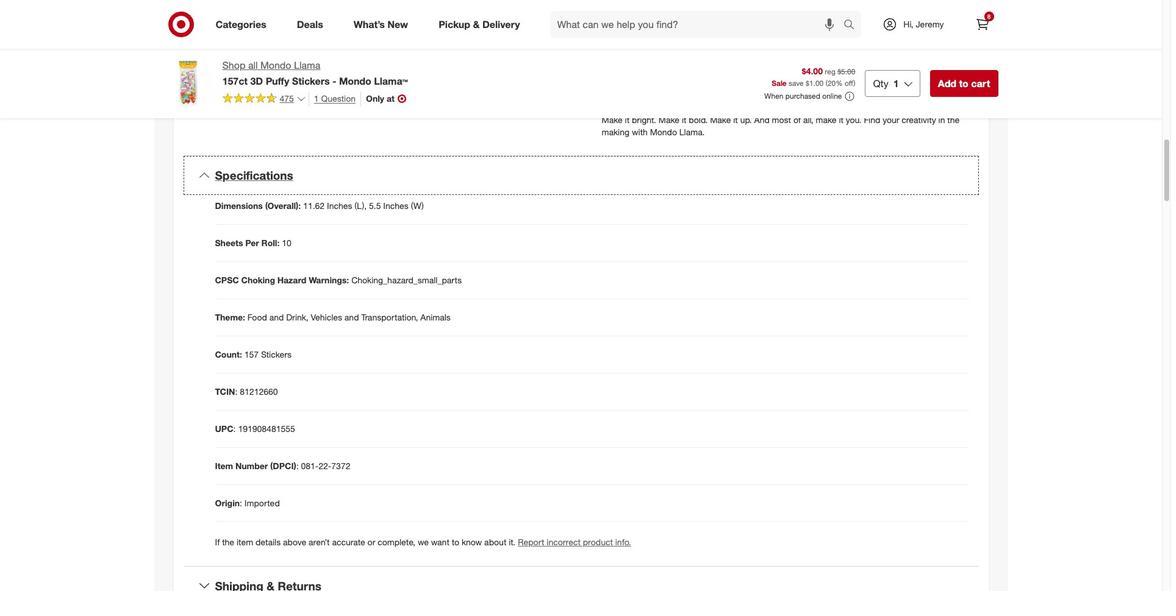 Task type: locate. For each thing, give the bounding box(es) containing it.
191908481555
[[238, 424, 295, 434]]

1 vertical spatial 157ct
[[222, 75, 248, 87]]

of left the 'all,'
[[794, 115, 801, 125]]

upc
[[215, 424, 233, 434]]

1 horizontal spatial 10
[[282, 238, 292, 248]]

5.5
[[369, 201, 381, 211]]

&
[[473, 18, 480, 30]]

1 horizontal spatial make
[[659, 115, 680, 125]]

designs up drawings
[[671, 66, 700, 76]]

2 vertical spatial 10
[[282, 238, 292, 248]]

or right notebook
[[675, 29, 683, 40]]

1 vertical spatial customizing
[[263, 85, 309, 96]]

1 horizontal spatial stickers
[[881, 54, 911, 64]]

2 horizontal spatial fun
[[867, 41, 879, 52]]

1 horizontal spatial school
[[902, 66, 927, 76]]

0 horizontal spatial stickers
[[298, 102, 328, 113]]

effect
[[345, 68, 367, 79]]

notebooks
[[389, 85, 430, 96]]

0 vertical spatial 10
[[947, 54, 957, 64]]

$4.00 reg $5.00 sale save $ 1.00 ( 20 % off )
[[772, 66, 856, 88]]

0 horizontal spatial make
[[602, 115, 623, 125]]

the right in
[[948, 115, 960, 125]]

description
[[602, 11, 656, 24]]

features
[[227, 51, 260, 62]]

great up (
[[817, 66, 838, 76]]

or right accurate
[[368, 538, 375, 548]]

any
[[621, 29, 634, 40]]

item
[[237, 538, 253, 548]]

mondo down bright.
[[650, 127, 677, 137]]

1 vertical spatial includes
[[827, 78, 859, 88]]

0 horizontal spatial great
[[227, 85, 249, 96]]

1 vertical spatial designs
[[671, 66, 700, 76]]

3 it from the left
[[734, 115, 738, 125]]

1 inches from the left
[[327, 201, 352, 211]]

0 vertical spatial puffy
[[948, 29, 967, 40]]

it up making
[[625, 115, 630, 125]]

stickers
[[881, 54, 911, 64], [298, 102, 328, 113]]

1 horizontal spatial designs
[[671, 66, 700, 76]]

count
[[909, 29, 932, 40]]

0 horizontal spatial paper
[[433, 68, 455, 79]]

0 vertical spatial 1
[[894, 77, 899, 90]]

great inside 'turn any notebook or paper into a fun and unique custom creation with this 157-count 3d puffy sticker mega pack from mondo llama™. featuring vibrant colors and fun cutout shapes spanning categories from animals to foods to vehicles, this pack of puffy stickers includes 10 sheets of colorful designs both kids and adults will love. great for customizing school supplies or adding to drawings and more, this large 3d sticker pack includes plenty of options for lots of different creative projects.'
[[817, 66, 838, 76]]

mondo
[[696, 41, 723, 52], [261, 59, 291, 71], [339, 75, 371, 87], [650, 127, 677, 137]]

1 horizontal spatial customizing
[[853, 66, 899, 76]]

turn any notebook or paper into a fun and unique custom creation with this 157-count 3d puffy sticker mega pack from mondo llama™. featuring vibrant colors and fun cutout shapes spanning categories from animals to foods to vehicles, this pack of puffy stickers includes 10 sheets of colorful designs both kids and adults will love. great for customizing school supplies or adding to drawings and more, this large 3d sticker pack includes plenty of options for lots of different creative projects.
[[602, 29, 967, 101]]

1 horizontal spatial sheets
[[602, 66, 627, 76]]

and up large
[[741, 66, 755, 76]]

make right bold. on the right
[[710, 115, 731, 125]]

when
[[765, 92, 784, 101]]

animals
[[359, 51, 388, 62], [702, 54, 731, 64]]

make right bright.
[[659, 115, 680, 125]]

sticker down will
[[779, 78, 804, 88]]

count: 157 stickers
[[215, 349, 292, 360]]

all
[[248, 59, 258, 71]]

pack left (
[[806, 78, 825, 88]]

it left the you.
[[839, 115, 844, 125]]

includes down the $5.00
[[827, 78, 859, 88]]

1 horizontal spatial a
[[313, 68, 317, 79]]

0 vertical spatial supplies
[[930, 66, 961, 76]]

this up cutout
[[875, 29, 889, 40]]

turn
[[602, 29, 618, 40]]

1 vertical spatial paper
[[433, 68, 455, 79]]

(dpci)
[[270, 461, 296, 471]]

categories link
[[205, 11, 282, 38]]

stickers inside 'turn any notebook or paper into a fun and unique custom creation with this 157-count 3d puffy sticker mega pack from mondo llama™. featuring vibrant colors and fun cutout shapes spanning categories from animals to foods to vehicles, this pack of puffy stickers includes 10 sheets of colorful designs both kids and adults will love. great for customizing school supplies or adding to drawings and more, this large 3d sticker pack includes plenty of options for lots of different creative projects.'
[[881, 54, 911, 64]]

0 horizontal spatial school
[[312, 85, 337, 96]]

1 horizontal spatial includes
[[913, 54, 945, 64]]

1 vertical spatial or
[[602, 78, 610, 88]]

1 horizontal spatial the
[[948, 115, 960, 125]]

fun up llama™.
[[734, 29, 746, 40]]

7372
[[332, 461, 351, 471]]

1 vertical spatial puffy
[[859, 54, 879, 64]]

3d inside shop all mondo llama 157ct 3d puffy stickers - mondo llama™
[[250, 75, 263, 87]]

0 horizontal spatial this
[[728, 78, 742, 88]]

add to cart button
[[930, 70, 999, 97]]

of up adding
[[630, 66, 637, 76]]

or up different
[[602, 78, 610, 88]]

0 horizontal spatial sheets
[[239, 102, 265, 113]]

adults
[[757, 66, 781, 76]]

this down kids on the right top of page
[[728, 78, 742, 88]]

0 horizontal spatial the
[[222, 538, 234, 548]]

2 it from the left
[[682, 115, 687, 125]]

animals up the both
[[702, 54, 731, 64]]

1 horizontal spatial inches
[[383, 201, 409, 211]]

inches left (l),
[[327, 201, 352, 211]]

157ct down categories
[[227, 34, 249, 44]]

to right add
[[960, 77, 969, 90]]

mondo down "into" at the top right
[[696, 41, 723, 52]]

paper inside 'turn any notebook or paper into a fun and unique custom creation with this 157-count 3d puffy sticker mega pack from mondo llama™. featuring vibrant colors and fun cutout shapes spanning categories from animals to foods to vehicles, this pack of puffy stickers includes 10 sheets of colorful designs both kids and adults will love. great for customizing school supplies or adding to drawings and more, this large 3d sticker pack includes plenty of options for lots of different creative projects.'
[[685, 29, 708, 40]]

kids
[[723, 66, 738, 76]]

deals
[[297, 18, 323, 30]]

stickers down llama
[[292, 75, 330, 87]]

: for 81212660
[[235, 387, 238, 397]]

0 vertical spatial this
[[875, 29, 889, 40]]

custom
[[793, 29, 822, 40]]

0 vertical spatial sheets
[[602, 66, 627, 76]]

about
[[485, 538, 507, 548]]

0 horizontal spatial fun
[[439, 34, 451, 44]]

0 vertical spatial or
[[675, 29, 683, 40]]

: left 081-
[[296, 461, 299, 471]]

it left bold. on the right
[[682, 115, 687, 125]]

to right food
[[421, 51, 428, 62]]

0 vertical spatial with
[[857, 29, 873, 40]]

specifications button
[[183, 156, 979, 195]]

1 vertical spatial sticker
[[779, 78, 804, 88]]

sheets
[[215, 238, 243, 248]]

shop all mondo llama 157ct 3d puffy stickers - mondo llama™
[[222, 59, 408, 87]]

10 up lots
[[947, 54, 957, 64]]

to
[[391, 51, 398, 62], [421, 51, 428, 62], [733, 54, 741, 64], [768, 54, 775, 64], [960, 77, 969, 90], [641, 78, 648, 88], [452, 538, 460, 548]]

fun left cutout
[[867, 41, 879, 52]]

1 vertical spatial supplies
[[340, 85, 372, 96]]

0 horizontal spatial supplies
[[340, 85, 372, 96]]

1 horizontal spatial supplies
[[930, 66, 961, 76]]

paper left "into" at the top right
[[685, 29, 708, 40]]

10 right roll:
[[282, 238, 292, 248]]

stickers right 157
[[261, 349, 292, 360]]

only at
[[366, 94, 395, 104]]

school
[[902, 66, 927, 76], [312, 85, 337, 96]]

above
[[283, 538, 306, 548]]

3d left look
[[250, 68, 261, 79]]

sticker
[[602, 41, 628, 52]]

online
[[823, 92, 842, 101]]

customizing up 10 sheets of puffy stickers per pack at the top left of page
[[263, 85, 309, 96]]

inches right 5.5
[[383, 201, 409, 211]]

: left imported
[[240, 498, 242, 509]]

1.00
[[810, 79, 824, 88]]

:
[[235, 387, 238, 397], [233, 424, 236, 434], [296, 461, 299, 471], [240, 498, 242, 509]]

2 vertical spatial or
[[368, 538, 375, 548]]

3d
[[935, 29, 945, 40], [251, 34, 262, 44], [250, 68, 261, 79], [250, 75, 263, 87], [766, 78, 776, 88]]

157ct down shop
[[222, 75, 248, 87]]

and
[[748, 29, 762, 40], [850, 41, 864, 52], [741, 66, 755, 76], [688, 78, 702, 88], [432, 85, 446, 96], [270, 312, 284, 323], [345, 312, 359, 323]]

puffy
[[948, 29, 967, 40], [266, 75, 289, 87]]

: for imported
[[240, 498, 242, 509]]

0 vertical spatial designs
[[307, 51, 337, 62]]

0 vertical spatial customizing
[[853, 66, 899, 76]]

2 horizontal spatial this
[[875, 29, 889, 40]]

into
[[710, 29, 724, 40]]

1 vertical spatial sheets
[[239, 102, 265, 113]]

0 horizontal spatial sticker
[[286, 34, 311, 44]]

to up "creative"
[[641, 78, 648, 88]]

designs inside 'turn any notebook or paper into a fun and unique custom creation with this 157-count 3d puffy sticker mega pack from mondo llama™. featuring vibrant colors and fun cutout shapes spanning categories from animals to foods to vehicles, this pack of puffy stickers includes 10 sheets of colorful designs both kids and adults will love. great for customizing school supplies or adding to drawings and more, this large 3d sticker pack includes plenty of options for lots of different creative projects.'
[[671, 66, 700, 76]]

0 vertical spatial school
[[902, 66, 927, 76]]

1 vertical spatial great
[[227, 85, 249, 96]]

1 horizontal spatial with
[[857, 29, 873, 40]]

0 horizontal spatial 1
[[314, 93, 319, 104]]

1 horizontal spatial or
[[602, 78, 610, 88]]

image of 157ct 3d puffy stickers - mondo llama™ image
[[164, 59, 213, 107]]

0 vertical spatial 157ct
[[227, 34, 249, 44]]

0 horizontal spatial animals
[[359, 51, 388, 62]]

mega
[[631, 41, 652, 52]]

to down llama™.
[[733, 54, 741, 64]]

1 vertical spatial with
[[632, 127, 648, 137]]

and up llama™.
[[748, 29, 762, 40]]

includes down shapes
[[913, 54, 945, 64]]

vehicles
[[311, 312, 342, 323]]

with
[[857, 29, 873, 40], [632, 127, 648, 137]]

a left raised
[[313, 68, 317, 79]]

for
[[358, 34, 369, 44], [841, 66, 851, 76], [928, 78, 938, 88], [251, 85, 261, 96]]

stickers down cutout
[[881, 54, 911, 64]]

school down raised
[[312, 85, 337, 96]]

this up the $4.00
[[813, 54, 826, 64]]

3d up features
[[251, 34, 262, 44]]

1 horizontal spatial paper
[[685, 29, 708, 40]]

1 question link
[[309, 92, 356, 106]]

customizing up plenty
[[853, 66, 899, 76]]

delivery
[[483, 18, 520, 30]]

puffy, 3d look creates a raised effect when placed on paper
[[227, 68, 455, 79]]

supplies up lots
[[930, 66, 961, 76]]

1 vertical spatial stickers
[[298, 102, 328, 113]]

0 horizontal spatial puffy
[[266, 75, 289, 87]]

great down puffy,
[[227, 85, 249, 96]]

puffy up variety
[[264, 34, 284, 44]]

vehicles
[[431, 51, 461, 62]]

of up creates
[[297, 51, 305, 62]]

1 horizontal spatial animals
[[702, 54, 731, 64]]

$
[[806, 79, 810, 88]]

1 horizontal spatial sticker
[[779, 78, 804, 88]]

theme:
[[215, 312, 245, 323]]

categories
[[216, 18, 266, 30]]

10 inside 'turn any notebook or paper into a fun and unique custom creation with this 157-count 3d puffy sticker mega pack from mondo llama™. featuring vibrant colors and fun cutout shapes spanning categories from animals to foods to vehicles, this pack of puffy stickers includes 10 sheets of colorful designs both kids and adults will love. great for customizing school supplies or adding to drawings and more, this large 3d sticker pack includes plenty of options for lots of different creative projects.'
[[947, 54, 957, 64]]

search button
[[839, 11, 868, 40]]

and left folders at the left top of page
[[432, 85, 446, 96]]

1 horizontal spatial fun
[[734, 29, 746, 40]]

2 horizontal spatial or
[[675, 29, 683, 40]]

make
[[602, 115, 623, 125], [659, 115, 680, 125], [710, 115, 731, 125]]

1 vertical spatial stickers
[[261, 349, 292, 360]]

food
[[248, 312, 267, 323]]

a inside 'turn any notebook or paper into a fun and unique custom creation with this 157-count 3d puffy sticker mega pack from mondo llama™. featuring vibrant colors and fun cutout shapes spanning categories from animals to foods to vehicles, this pack of puffy stickers includes 10 sheets of colorful designs both kids and adults will love. great for customizing school supplies or adding to drawings and more, this large 3d sticker pack includes plenty of options for lots of different creative projects.'
[[727, 29, 731, 40]]

2 horizontal spatial a
[[727, 29, 731, 40]]

if
[[215, 538, 220, 548]]

0 vertical spatial great
[[817, 66, 838, 76]]

0 vertical spatial paper
[[685, 29, 708, 40]]

: left 81212660
[[235, 387, 238, 397]]

2 vertical spatial a
[[313, 68, 317, 79]]

puffy inside shop all mondo llama 157ct 3d puffy stickers - mondo llama™
[[266, 75, 289, 87]]

different
[[602, 90, 634, 101]]

2 horizontal spatial make
[[710, 115, 731, 125]]

sticker down deals
[[286, 34, 311, 44]]

to left food
[[391, 51, 398, 62]]

0 horizontal spatial with
[[632, 127, 648, 137]]

1 vertical spatial the
[[222, 538, 234, 548]]

of up the $5.00
[[850, 54, 857, 64]]

designs down mega
[[307, 51, 337, 62]]

0 horizontal spatial designs
[[307, 51, 337, 62]]

paper down 'vehicles'
[[433, 68, 455, 79]]

the right the if
[[222, 538, 234, 548]]

puffy left 8 link
[[948, 29, 967, 40]]

0 horizontal spatial includes
[[827, 78, 859, 88]]

1 vertical spatial this
[[813, 54, 826, 64]]

with inside make it bright. make it bold. make it up. and most of all, make it you. find your creativity in the making with mondo llama.
[[632, 127, 648, 137]]

make up making
[[602, 115, 623, 125]]

great for customizing school supplies like notebooks and folders
[[227, 85, 475, 96]]

1 vertical spatial a
[[263, 51, 267, 62]]

with right the creation
[[857, 29, 873, 40]]

0 vertical spatial a
[[727, 29, 731, 40]]

puffy inside 'turn any notebook or paper into a fun and unique custom creation with this 157-count 3d puffy sticker mega pack from mondo llama™. featuring vibrant colors and fun cutout shapes spanning categories from animals to foods to vehicles, this pack of puffy stickers includes 10 sheets of colorful designs both kids and adults will love. great for customizing school supplies or adding to drawings and more, this large 3d sticker pack includes plenty of options for lots of different creative projects.'
[[948, 29, 967, 40]]

0 horizontal spatial 10
[[227, 102, 237, 113]]

0 vertical spatial sticker
[[286, 34, 311, 44]]

lots
[[941, 78, 954, 88]]

4 it from the left
[[839, 115, 844, 125]]

for left tons
[[358, 34, 369, 44]]

and right vehicles
[[345, 312, 359, 323]]

animals down tons
[[359, 51, 388, 62]]

a right all
[[263, 51, 267, 62]]

sheets
[[602, 66, 627, 76], [239, 102, 265, 113]]

475
[[280, 94, 294, 104]]

0 vertical spatial stickers
[[881, 54, 911, 64]]

1 vertical spatial puffy
[[266, 75, 289, 87]]

vehicles,
[[777, 54, 810, 64]]

a right "into" at the top right
[[727, 29, 731, 40]]

0 vertical spatial stickers
[[292, 75, 330, 87]]

unique
[[765, 29, 791, 40]]

2 vertical spatial puffy
[[277, 102, 296, 113]]

fun up 'vehicles'
[[439, 34, 451, 44]]

stickers left per
[[298, 102, 328, 113]]

and up projects.
[[688, 78, 702, 88]]

with inside 'turn any notebook or paper into a fun and unique custom creation with this 157-count 3d puffy sticker mega pack from mondo llama™. featuring vibrant colors and fun cutout shapes spanning categories from animals to foods to vehicles, this pack of puffy stickers includes 10 sheets of colorful designs both kids and adults will love. great for customizing school supplies or adding to drawings and more, this large 3d sticker pack includes plenty of options for lots of different creative projects.'
[[857, 29, 873, 40]]

1 horizontal spatial puffy
[[948, 29, 967, 40]]

puffy up plenty
[[859, 54, 879, 64]]

(w)
[[411, 201, 424, 211]]

designs
[[307, 51, 337, 62], [671, 66, 700, 76]]

: left 191908481555 on the bottom
[[233, 424, 236, 434]]

roll:
[[262, 238, 280, 248]]

(l),
[[355, 201, 367, 211]]

origin
[[215, 498, 240, 509]]

creative
[[636, 90, 666, 101]]

animals inside 'turn any notebook or paper into a fun and unique custom creation with this 157-count 3d puffy sticker mega pack from mondo llama™. featuring vibrant colors and fun cutout shapes spanning categories from animals to foods to vehicles, this pack of puffy stickers includes 10 sheets of colorful designs both kids and adults will love. great for customizing school supplies or adding to drawings and more, this large 3d sticker pack includes plenty of options for lots of different creative projects.'
[[702, 54, 731, 64]]

puffy down creates
[[277, 102, 296, 113]]

you.
[[846, 115, 862, 125]]

find
[[864, 115, 881, 125]]

3 make from the left
[[710, 115, 731, 125]]

3d down all
[[250, 75, 263, 87]]

1 horizontal spatial great
[[817, 66, 838, 76]]

school up options
[[902, 66, 927, 76]]

0 horizontal spatial a
[[263, 51, 267, 62]]

of right tons
[[390, 34, 397, 44]]

2 horizontal spatial 10
[[947, 54, 957, 64]]

with down bright.
[[632, 127, 648, 137]]

1 left the 'question'
[[314, 93, 319, 104]]

supplies down effect
[[340, 85, 372, 96]]

157ct
[[227, 34, 249, 44], [222, 75, 248, 87]]

it left up.
[[734, 115, 738, 125]]

0 vertical spatial the
[[948, 115, 960, 125]]

10 down puffy,
[[227, 102, 237, 113]]

sheets left 475
[[239, 102, 265, 113]]

0 horizontal spatial inches
[[327, 201, 352, 211]]

and down search button
[[850, 41, 864, 52]]

of right lots
[[957, 78, 964, 88]]

of left 475
[[267, 102, 274, 113]]

to right want
[[452, 538, 460, 548]]



Task type: describe. For each thing, give the bounding box(es) containing it.
add to cart
[[938, 77, 991, 90]]

dimensions
[[215, 201, 263, 211]]

drawings
[[651, 78, 685, 88]]

if the item details above aren't accurate or complete, we want to know about it. report incorrect product info.
[[215, 538, 631, 548]]

highlights
[[215, 11, 262, 24]]

pack up the features a variety of designs from animals to food to vehicles
[[337, 34, 356, 44]]

22-
[[319, 461, 332, 471]]

colors
[[824, 41, 847, 52]]

love.
[[798, 66, 815, 76]]

only
[[366, 94, 384, 104]]

and right "food"
[[270, 312, 284, 323]]

for left lots
[[928, 78, 938, 88]]

to inside button
[[960, 77, 969, 90]]

animals
[[421, 312, 451, 323]]

and
[[755, 115, 770, 125]]

llama™.
[[725, 41, 755, 52]]

features a variety of designs from animals to food to vehicles
[[227, 51, 461, 62]]

what's new
[[354, 18, 408, 30]]

sticker inside 'turn any notebook or paper into a fun and unique custom creation with this 157-count 3d puffy sticker mega pack from mondo llama™. featuring vibrant colors and fun cutout shapes spanning categories from animals to foods to vehicles, this pack of puffy stickers includes 10 sheets of colorful designs both kids and adults will love. great for customizing school supplies or adding to drawings and more, this large 3d sticker pack includes plenty of options for lots of different creative projects.'
[[779, 78, 804, 88]]

qty 1
[[873, 77, 899, 90]]

both
[[703, 66, 720, 76]]

imported
[[245, 498, 280, 509]]

0 horizontal spatial customizing
[[263, 85, 309, 96]]

-
[[333, 75, 337, 87]]

2 make from the left
[[659, 115, 680, 125]]

llama.
[[680, 127, 705, 137]]

(overall):
[[265, 201, 301, 211]]

report incorrect product info. button
[[518, 537, 631, 549]]

1 vertical spatial 1
[[314, 93, 319, 104]]

for down all
[[251, 85, 261, 96]]

1 vertical spatial school
[[312, 85, 337, 96]]

question
[[321, 93, 356, 104]]

of inside make it bright. make it bold. make it up. and most of all, make it you. find your creativity in the making with mondo llama.
[[794, 115, 801, 125]]

what's new link
[[343, 11, 424, 38]]

options
[[897, 78, 926, 88]]

know
[[462, 538, 482, 548]]

stickers inside shop all mondo llama 157ct 3d puffy stickers - mondo llama™
[[292, 75, 330, 87]]

for up the off at the top
[[841, 66, 851, 76]]

tcin : 81212660
[[215, 387, 278, 397]]

pickup & delivery
[[439, 18, 520, 30]]

accurate
[[332, 538, 365, 548]]

shop
[[222, 59, 246, 71]]

hazard
[[278, 275, 306, 285]]

mondo inside make it bright. make it bold. make it up. and most of all, make it you. find your creativity in the making with mondo llama.
[[650, 127, 677, 137]]

cart
[[972, 77, 991, 90]]

your
[[883, 115, 900, 125]]

aren't
[[309, 538, 330, 548]]

per
[[330, 102, 343, 113]]

drink,
[[286, 312, 309, 323]]

raised
[[320, 68, 343, 79]]

variety
[[270, 51, 295, 62]]

llama™
[[374, 75, 408, 87]]

1 horizontal spatial this
[[813, 54, 826, 64]]

categories
[[639, 54, 680, 64]]

of right plenty
[[887, 78, 895, 88]]

0 horizontal spatial or
[[368, 538, 375, 548]]

0 vertical spatial includes
[[913, 54, 945, 64]]

sale
[[772, 79, 787, 88]]

1 it from the left
[[625, 115, 630, 125]]

adding
[[612, 78, 638, 88]]

$5.00
[[838, 67, 856, 77]]

pickup
[[439, 18, 471, 30]]

new
[[388, 18, 408, 30]]

10 sheets of puffy stickers per pack
[[227, 102, 364, 113]]

complete,
[[378, 538, 416, 548]]

mega
[[314, 34, 335, 44]]

on
[[421, 68, 430, 79]]

tcin
[[215, 387, 235, 397]]

tons
[[371, 34, 388, 44]]

customizing inside 'turn any notebook or paper into a fun and unique custom creation with this 157-count 3d puffy sticker mega pack from mondo llama™. featuring vibrant colors and fun cutout shapes spanning categories from animals to foods to vehicles, this pack of puffy stickers includes 10 sheets of colorful designs both kids and adults will love. great for customizing school supplies or adding to drawings and more, this large 3d sticker pack includes plenty of options for lots of different creative projects.'
[[853, 66, 899, 76]]

report
[[518, 538, 545, 548]]

1 vertical spatial 10
[[227, 102, 237, 113]]

2 inches from the left
[[383, 201, 409, 211]]

puffy,
[[227, 68, 248, 79]]

details
[[256, 538, 281, 548]]

notebook
[[636, 29, 673, 40]]

pack down great for customizing school supplies like notebooks and folders
[[345, 102, 364, 113]]

school inside 'turn any notebook or paper into a fun and unique custom creation with this 157-count 3d puffy sticker mega pack from mondo llama™. featuring vibrant colors and fun cutout shapes spanning categories from animals to foods to vehicles, this pack of puffy stickers includes 10 sheets of colorful designs both kids and adults will love. great for customizing school supplies or adding to drawings and more, this large 3d sticker pack includes plenty of options for lots of different creative projects.'
[[902, 66, 927, 76]]

the inside make it bright. make it bold. make it up. and most of all, make it you. find your creativity in the making with mondo llama.
[[948, 115, 960, 125]]

qty
[[873, 77, 889, 90]]

3d down adults
[[766, 78, 776, 88]]

bold.
[[689, 115, 708, 125]]

mondo right -
[[339, 75, 371, 87]]

2 vertical spatial this
[[728, 78, 742, 88]]

157ct inside shop all mondo llama 157ct 3d puffy stickers - mondo llama™
[[222, 75, 248, 87]]

colorful
[[640, 66, 668, 76]]

per
[[245, 238, 259, 248]]

mondo right all
[[261, 59, 291, 71]]

creativity
[[902, 115, 936, 125]]

What can we help you find? suggestions appear below search field
[[550, 11, 847, 38]]

from right categories
[[682, 54, 699, 64]]

search
[[839, 19, 868, 31]]

incorrect
[[547, 538, 581, 548]]

add
[[938, 77, 957, 90]]

in
[[939, 115, 946, 125]]

157
[[245, 349, 259, 360]]

puffy inside 'turn any notebook or paper into a fun and unique custom creation with this 157-count 3d puffy sticker mega pack from mondo llama™. featuring vibrant colors and fun cutout shapes spanning categories from animals to foods to vehicles, this pack of puffy stickers includes 10 sheets of colorful designs both kids and adults will love. great for customizing school supplies or adding to drawings and more, this large 3d sticker pack includes plenty of options for lots of different creative projects.'
[[859, 54, 879, 64]]

3d right the count
[[935, 29, 945, 40]]

pack down colors
[[829, 54, 847, 64]]

to up adults
[[768, 54, 775, 64]]

choking_hazard_small_parts
[[352, 275, 462, 285]]

most
[[772, 115, 791, 125]]

folders
[[449, 85, 475, 96]]

info.
[[616, 538, 631, 548]]

count:
[[215, 349, 242, 360]]

at
[[387, 94, 395, 104]]

stickering
[[400, 34, 437, 44]]

: for 191908481555
[[233, 424, 236, 434]]

from up puffy, 3d look creates a raised effect when placed on paper on the left of page
[[339, 51, 357, 62]]

1 make from the left
[[602, 115, 623, 125]]

(
[[826, 79, 828, 88]]

sheets inside 'turn any notebook or paper into a fun and unique custom creation with this 157-count 3d puffy sticker mega pack from mondo llama™. featuring vibrant colors and fun cutout shapes spanning categories from animals to foods to vehicles, this pack of puffy stickers includes 10 sheets of colorful designs both kids and adults will love. great for customizing school supplies or adding to drawings and more, this large 3d sticker pack includes plenty of options for lots of different creative projects.'
[[602, 66, 627, 76]]

off
[[845, 79, 854, 88]]

pack
[[655, 41, 674, 52]]

sheets per roll: 10
[[215, 238, 292, 248]]

081-
[[301, 461, 319, 471]]

projects.
[[668, 90, 701, 101]]

1 horizontal spatial 1
[[894, 77, 899, 90]]

jeremy
[[916, 19, 944, 29]]

supplies inside 'turn any notebook or paper into a fun and unique custom creation with this 157-count 3d puffy sticker mega pack from mondo llama™. featuring vibrant colors and fun cutout shapes spanning categories from animals to foods to vehicles, this pack of puffy stickers includes 10 sheets of colorful designs both kids and adults will love. great for customizing school supplies or adding to drawings and more, this large 3d sticker pack includes plenty of options for lots of different creative projects.'
[[930, 66, 961, 76]]

up.
[[741, 115, 752, 125]]

cpsc choking hazard warnings: choking_hazard_small_parts
[[215, 275, 462, 285]]

0 vertical spatial puffy
[[264, 34, 284, 44]]

deals link
[[287, 11, 339, 38]]

item number (dpci) : 081-22-7372
[[215, 461, 351, 471]]

llama
[[294, 59, 321, 71]]

transportation,
[[361, 312, 418, 323]]

from right pack
[[676, 41, 693, 52]]

mondo inside 'turn any notebook or paper into a fun and unique custom creation with this 157-count 3d puffy sticker mega pack from mondo llama™. featuring vibrant colors and fun cutout shapes spanning categories from animals to foods to vehicles, this pack of puffy stickers includes 10 sheets of colorful designs both kids and adults will love. great for customizing school supplies or adding to drawings and more, this large 3d sticker pack includes plenty of options for lots of different creative projects.'
[[696, 41, 723, 52]]



Task type: vqa. For each thing, say whether or not it's contained in the screenshot.
puffy to the bottom
yes



